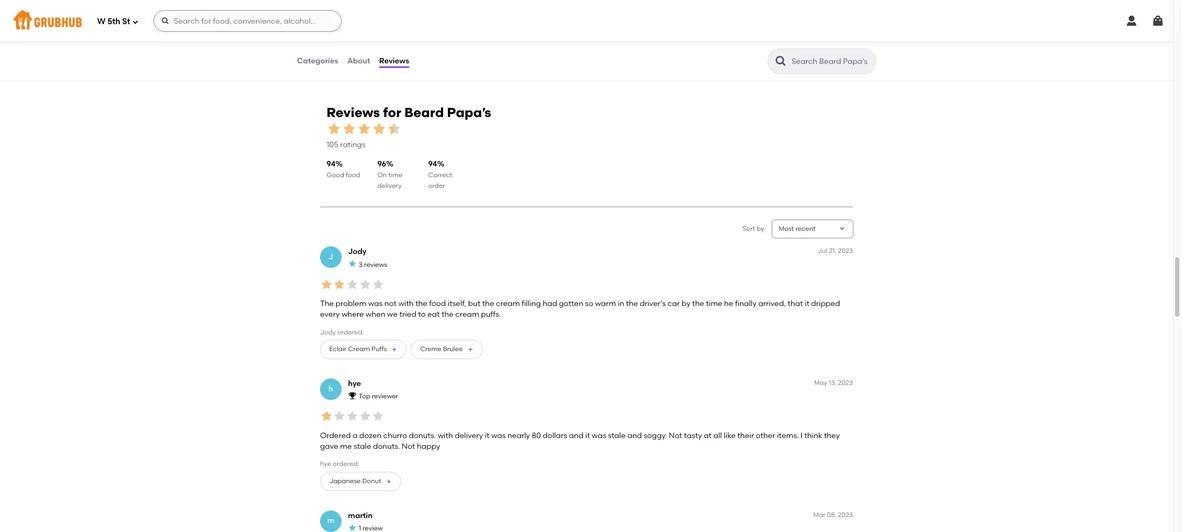 Task type: vqa. For each thing, say whether or not it's contained in the screenshot.
Gluten
no



Task type: locate. For each thing, give the bounding box(es) containing it.
0 vertical spatial stale
[[608, 431, 626, 440]]

hye for hye ordered:
[[320, 461, 331, 468]]

0 vertical spatial not
[[669, 431, 682, 440]]

with inside the problem was not with the food itself, but the cream filling had gotten so warm in the driver's car by the time he finally arrived, that it dripped every where when we tried to eat the cream puffs.
[[398, 299, 414, 308]]

1 horizontal spatial delivery
[[455, 431, 483, 440]]

plus icon image
[[391, 346, 398, 353], [467, 346, 474, 353], [386, 478, 392, 485]]

creme brulee
[[420, 346, 463, 353]]

1 horizontal spatial food
[[429, 299, 446, 308]]

delivery down on
[[377, 182, 402, 190]]

2023 for the problem was not with the food itself, but the cream filling had gotten so warm in the driver's car by the time he finally arrived, that it dripped every where when we tried to eat the cream puffs.
[[838, 247, 853, 255]]

with up happy
[[438, 431, 453, 440]]

2 horizontal spatial was
[[592, 431, 606, 440]]

he
[[724, 299, 733, 308]]

0 horizontal spatial svg image
[[132, 19, 139, 25]]

jody up the 3
[[348, 247, 367, 256]]

1 horizontal spatial 94
[[428, 160, 437, 169]]

94 inside 94 good food
[[327, 160, 336, 169]]

hye ordered:
[[320, 461, 359, 468]]

reviews inside button
[[379, 56, 409, 65]]

it
[[805, 299, 809, 308], [485, 431, 490, 440], [585, 431, 590, 440]]

0 vertical spatial hye
[[348, 379, 361, 388]]

jody
[[348, 247, 367, 256], [320, 328, 336, 336]]

plus icon image for eclair cream puffs
[[391, 346, 398, 353]]

warm
[[595, 299, 616, 308]]

1 horizontal spatial donuts.
[[409, 431, 436, 440]]

time right on
[[388, 171, 402, 179]]

0 horizontal spatial food
[[346, 171, 360, 179]]

94
[[327, 160, 336, 169], [428, 160, 437, 169]]

94 inside 94 correct order
[[428, 160, 437, 169]]

cream
[[496, 299, 520, 308], [455, 310, 479, 319]]

Search for food, convenience, alcohol... search field
[[154, 10, 342, 32]]

96 on time delivery
[[377, 160, 402, 190]]

1 vertical spatial with
[[438, 431, 453, 440]]

0 horizontal spatial and
[[569, 431, 584, 440]]

0 horizontal spatial time
[[388, 171, 402, 179]]

it right 'dollars' on the bottom of the page
[[585, 431, 590, 440]]

creme
[[420, 346, 442, 353]]

jody for jody ordered:
[[320, 328, 336, 336]]

94 up good
[[327, 160, 336, 169]]

1 vertical spatial ordered:
[[333, 461, 359, 468]]

itself,
[[448, 299, 466, 308]]

the
[[415, 299, 427, 308], [482, 299, 494, 308], [626, 299, 638, 308], [692, 299, 704, 308], [442, 310, 454, 319]]

japanese
[[329, 478, 361, 485]]

0.95
[[312, 22, 325, 30]]

1 vertical spatial time
[[706, 299, 722, 308]]

eclair cream puffs button
[[320, 340, 407, 359]]

had
[[543, 299, 557, 308]]

1 horizontal spatial with
[[438, 431, 453, 440]]

hye down 'gave'
[[320, 461, 331, 468]]

plus icon image for japanese donut
[[386, 478, 392, 485]]

creme brulee button
[[411, 340, 483, 359]]

eclair
[[329, 346, 347, 353]]

search icon image
[[775, 55, 787, 68]]

by
[[682, 299, 691, 308]]

and
[[569, 431, 584, 440], [627, 431, 642, 440]]

plus icon image inside "japanese donut" button
[[386, 478, 392, 485]]

0 horizontal spatial was
[[368, 299, 383, 308]]

94 correct order
[[428, 160, 452, 190]]

was inside the problem was not with the food itself, but the cream filling had gotten so warm in the driver's car by the time he finally arrived, that it dripped every where when we tried to eat the cream puffs.
[[368, 299, 383, 308]]

0 vertical spatial jody
[[348, 247, 367, 256]]

me
[[340, 442, 352, 451]]

0 vertical spatial ordered:
[[337, 328, 364, 336]]

churro
[[383, 431, 407, 440]]

1 horizontal spatial cream
[[496, 299, 520, 308]]

svg image
[[1152, 15, 1165, 27], [161, 17, 170, 25], [132, 19, 139, 25]]

eclair cream puffs
[[329, 346, 387, 353]]

1 horizontal spatial time
[[706, 299, 722, 308]]

0 vertical spatial donuts.
[[409, 431, 436, 440]]

brulee
[[443, 346, 463, 353]]

plus icon image right brulee
[[467, 346, 474, 353]]

trophy icon image
[[348, 392, 357, 400]]

0 vertical spatial with
[[398, 299, 414, 308]]

reviewer
[[372, 393, 398, 400]]

time
[[388, 171, 402, 179], [706, 299, 722, 308]]

0 vertical spatial time
[[388, 171, 402, 179]]

1 vertical spatial jody
[[320, 328, 336, 336]]

1 horizontal spatial was
[[491, 431, 506, 440]]

reviews
[[364, 261, 387, 268]]

reviews for reviews for beard papa's
[[327, 105, 380, 120]]

food inside 94 good food
[[346, 171, 360, 179]]

cream down but
[[455, 310, 479, 319]]

Sort by: field
[[779, 224, 816, 234]]

food inside the problem was not with the food itself, but the cream filling had gotten so warm in the driver's car by the time he finally arrived, that it dripped every where when we tried to eat the cream puffs.
[[429, 299, 446, 308]]

plus icon image inside eclair cream puffs button
[[391, 346, 398, 353]]

2 94 from the left
[[428, 160, 437, 169]]

94 good food
[[327, 160, 360, 179]]

reviews up ratings
[[327, 105, 380, 120]]

ordered a dozen churro donuts. with delivery it was nearly 80 dollars and it was stale and soggy. not tasty at all like their other items. i think they gave me stale donuts. not happy
[[320, 431, 840, 451]]

correct
[[428, 171, 452, 179]]

top reviewer
[[359, 393, 398, 400]]

1 vertical spatial 2023
[[838, 379, 853, 387]]

in
[[618, 299, 624, 308]]

was right 'dollars' on the bottom of the page
[[592, 431, 606, 440]]

0 horizontal spatial delivery
[[377, 182, 402, 190]]

2023 for ordered a dozen churro donuts. with delivery it was nearly 80 dollars and it was stale and soggy. not tasty at all like their other items. i think they gave me stale donuts. not happy
[[838, 379, 853, 387]]

it right the that
[[805, 299, 809, 308]]

1 horizontal spatial svg image
[[161, 17, 170, 25]]

ordered:
[[337, 328, 364, 336], [333, 461, 359, 468]]

2023
[[838, 247, 853, 255], [838, 379, 853, 387], [838, 511, 853, 519]]

the up to
[[415, 299, 427, 308]]

1 vertical spatial food
[[429, 299, 446, 308]]

a
[[353, 431, 358, 440]]

stale left soggy.
[[608, 431, 626, 440]]

jody down every
[[320, 328, 336, 336]]

reviews
[[379, 56, 409, 65], [327, 105, 380, 120]]

main navigation navigation
[[0, 0, 1173, 42]]

hye up trophy icon
[[348, 379, 361, 388]]

star icon image
[[327, 121, 342, 136], [342, 121, 357, 136], [357, 121, 372, 136], [372, 121, 387, 136], [387, 121, 402, 136], [387, 121, 402, 136], [348, 260, 357, 268], [320, 278, 333, 291], [333, 278, 346, 291], [346, 278, 359, 291], [359, 278, 372, 291], [372, 278, 385, 291], [320, 410, 333, 423], [333, 410, 346, 423], [346, 410, 359, 423], [359, 410, 372, 423], [372, 410, 385, 423], [348, 524, 357, 532]]

13,
[[829, 379, 837, 387]]

it inside the problem was not with the food itself, but the cream filling had gotten so warm in the driver's car by the time he finally arrived, that it dripped every where when we tried to eat the cream puffs.
[[805, 299, 809, 308]]

2023 right 21,
[[838, 247, 853, 255]]

2023 right 13,
[[838, 379, 853, 387]]

not left tasty
[[669, 431, 682, 440]]

1 horizontal spatial jody
[[348, 247, 367, 256]]

ordered
[[320, 431, 351, 440]]

time left he
[[706, 299, 722, 308]]

2023 right 08,
[[838, 511, 853, 519]]

1 vertical spatial reviews
[[327, 105, 380, 120]]

Search Beard Papa's search field
[[791, 56, 873, 67]]

donuts. up happy
[[409, 431, 436, 440]]

2 vertical spatial 2023
[[838, 511, 853, 519]]

94 up "correct"
[[428, 160, 437, 169]]

plus icon image right donut in the bottom left of the page
[[386, 478, 392, 485]]

delivery left nearly
[[455, 431, 483, 440]]

21,
[[829, 247, 837, 255]]

0 horizontal spatial 94
[[327, 160, 336, 169]]

with up the tried
[[398, 299, 414, 308]]

caret down icon image
[[838, 225, 847, 233]]

donut
[[362, 478, 381, 485]]

0 vertical spatial 2023
[[838, 247, 853, 255]]

1 vertical spatial stale
[[354, 442, 371, 451]]

i
[[801, 431, 803, 440]]

recent
[[795, 225, 816, 232]]

1 and from the left
[[569, 431, 584, 440]]

94 for 94 good food
[[327, 160, 336, 169]]

1 vertical spatial not
[[402, 442, 415, 451]]

dripped
[[811, 299, 840, 308]]

reviews for beard papa's
[[327, 105, 491, 120]]

2 horizontal spatial svg image
[[1152, 15, 1165, 27]]

food right good
[[346, 171, 360, 179]]

plus icon image for creme brulee
[[467, 346, 474, 353]]

1 vertical spatial donuts.
[[373, 442, 400, 451]]

1 vertical spatial delivery
[[455, 431, 483, 440]]

cream up puffs.
[[496, 299, 520, 308]]

1 vertical spatial hye
[[320, 461, 331, 468]]

tasty
[[684, 431, 702, 440]]

1 horizontal spatial not
[[669, 431, 682, 440]]

the right eat at the left bottom of page
[[442, 310, 454, 319]]

1 94 from the left
[[327, 160, 336, 169]]

stale down a
[[354, 442, 371, 451]]

not
[[669, 431, 682, 440], [402, 442, 415, 451]]

2 horizontal spatial it
[[805, 299, 809, 308]]

and right 'dollars' on the bottom of the page
[[569, 431, 584, 440]]

ordered: up japanese
[[333, 461, 359, 468]]

m
[[327, 516, 334, 526]]

0 vertical spatial delivery
[[377, 182, 402, 190]]

that
[[788, 299, 803, 308]]

reviews right the about
[[379, 56, 409, 65]]

cream
[[348, 346, 370, 353]]

2 2023 from the top
[[838, 379, 853, 387]]

15–25
[[312, 13, 329, 20]]

plus icon image right puffs
[[391, 346, 398, 353]]

arrived,
[[758, 299, 786, 308]]

and left soggy.
[[627, 431, 642, 440]]

it left nearly
[[485, 431, 490, 440]]

0 horizontal spatial jody
[[320, 328, 336, 336]]

1 horizontal spatial hye
[[348, 379, 361, 388]]

food
[[346, 171, 360, 179], [429, 299, 446, 308]]

not down churro
[[402, 442, 415, 451]]

categories
[[297, 56, 338, 65]]

0 vertical spatial food
[[346, 171, 360, 179]]

0 horizontal spatial with
[[398, 299, 414, 308]]

jul
[[818, 247, 827, 255]]

plus icon image inside creme brulee button
[[467, 346, 474, 353]]

0 horizontal spatial cream
[[455, 310, 479, 319]]

ordered: down the where
[[337, 328, 364, 336]]

1 2023 from the top
[[838, 247, 853, 255]]

1 horizontal spatial and
[[627, 431, 642, 440]]

was up when
[[368, 299, 383, 308]]

5th
[[107, 16, 120, 26]]

donuts. down churro
[[373, 442, 400, 451]]

0 vertical spatial reviews
[[379, 56, 409, 65]]

0 horizontal spatial hye
[[320, 461, 331, 468]]

with inside ordered a dozen churro donuts. with delivery it was nearly 80 dollars and it was stale and soggy. not tasty at all like their other items. i think they gave me stale donuts. not happy
[[438, 431, 453, 440]]

was left nearly
[[491, 431, 506, 440]]

food up eat at the left bottom of page
[[429, 299, 446, 308]]



Task type: describe. For each thing, give the bounding box(es) containing it.
3
[[359, 261, 363, 268]]

st
[[122, 16, 130, 26]]

japanese donut button
[[320, 472, 401, 491]]

order
[[428, 182, 445, 190]]

3 reviews
[[359, 261, 387, 268]]

japanese donut
[[329, 478, 381, 485]]

every
[[320, 310, 340, 319]]

eat
[[428, 310, 440, 319]]

categories button
[[297, 42, 339, 81]]

driver's
[[640, 299, 666, 308]]

tried
[[399, 310, 416, 319]]

think
[[804, 431, 822, 440]]

so
[[585, 299, 593, 308]]

when
[[366, 310, 385, 319]]

may 13, 2023
[[814, 379, 853, 387]]

0 horizontal spatial donuts.
[[373, 442, 400, 451]]

the problem was not with the food itself, but the cream filling had gotten so warm in the driver's car by the time he finally arrived, that it dripped every where when we tried to eat the cream puffs.
[[320, 299, 840, 319]]

other
[[756, 431, 775, 440]]

105
[[327, 140, 338, 149]]

the
[[320, 299, 334, 308]]

all
[[713, 431, 722, 440]]

beard
[[404, 105, 444, 120]]

08,
[[827, 511, 837, 519]]

martin
[[348, 511, 373, 520]]

filling
[[522, 299, 541, 308]]

their
[[738, 431, 754, 440]]

may
[[814, 379, 827, 387]]

puffs.
[[481, 310, 501, 319]]

delivery inside ordered a dozen churro donuts. with delivery it was nearly 80 dollars and it was stale and soggy. not tasty at all like their other items. i think they gave me stale donuts. not happy
[[455, 431, 483, 440]]

jul 21, 2023
[[818, 247, 853, 255]]

to
[[418, 310, 426, 319]]

most recent
[[779, 225, 816, 232]]

reviews for reviews
[[379, 56, 409, 65]]

at
[[704, 431, 712, 440]]

w
[[97, 16, 105, 26]]

jody ordered:
[[320, 328, 364, 336]]

the up puffs.
[[482, 299, 494, 308]]

hye for hye
[[348, 379, 361, 388]]

mi
[[327, 22, 335, 30]]

1 vertical spatial cream
[[455, 310, 479, 319]]

105 ratings
[[327, 140, 366, 149]]

items.
[[777, 431, 799, 440]]

h
[[329, 384, 333, 394]]

about
[[347, 56, 370, 65]]

by:
[[757, 225, 766, 232]]

car
[[668, 299, 680, 308]]

on
[[377, 171, 387, 179]]

where
[[342, 310, 364, 319]]

puffs
[[371, 346, 387, 353]]

time inside 96 on time delivery
[[388, 171, 402, 179]]

sort by:
[[743, 225, 766, 232]]

we
[[387, 310, 398, 319]]

0 horizontal spatial it
[[485, 431, 490, 440]]

about button
[[347, 42, 371, 81]]

jody for jody
[[348, 247, 367, 256]]

but
[[468, 299, 480, 308]]

ordered: for where
[[337, 328, 364, 336]]

0 horizontal spatial not
[[402, 442, 415, 451]]

sort
[[743, 225, 755, 232]]

they
[[824, 431, 840, 440]]

0 vertical spatial cream
[[496, 299, 520, 308]]

problem
[[336, 299, 366, 308]]

soggy.
[[644, 431, 667, 440]]

2 and from the left
[[627, 431, 642, 440]]

ratings
[[340, 140, 366, 149]]

svg image
[[1125, 15, 1138, 27]]

min
[[331, 13, 343, 20]]

reviews button
[[379, 42, 410, 81]]

delivery inside 96 on time delivery
[[377, 182, 402, 190]]

most
[[779, 225, 794, 232]]

finally
[[735, 299, 757, 308]]

0 horizontal spatial stale
[[354, 442, 371, 451]]

gave
[[320, 442, 338, 451]]

1 horizontal spatial stale
[[608, 431, 626, 440]]

like
[[724, 431, 736, 440]]

3 2023 from the top
[[838, 511, 853, 519]]

mar 08, 2023
[[813, 511, 853, 519]]

time inside the problem was not with the food itself, but the cream filling had gotten so warm in the driver's car by the time he finally arrived, that it dripped every where when we tried to eat the cream puffs.
[[706, 299, 722, 308]]

80
[[532, 431, 541, 440]]

mar
[[813, 511, 826, 519]]

gotten
[[559, 299, 583, 308]]

nearly
[[508, 431, 530, 440]]

not
[[384, 299, 397, 308]]

96
[[377, 160, 386, 169]]

the right in
[[626, 299, 638, 308]]

dollars
[[543, 431, 567, 440]]

dozen
[[359, 431, 381, 440]]

w 5th st
[[97, 16, 130, 26]]

94 for 94 correct order
[[428, 160, 437, 169]]

top
[[359, 393, 370, 400]]

for
[[383, 105, 401, 120]]

good
[[327, 171, 344, 179]]

the right 'by'
[[692, 299, 704, 308]]

1 horizontal spatial it
[[585, 431, 590, 440]]

ordered: for me
[[333, 461, 359, 468]]



